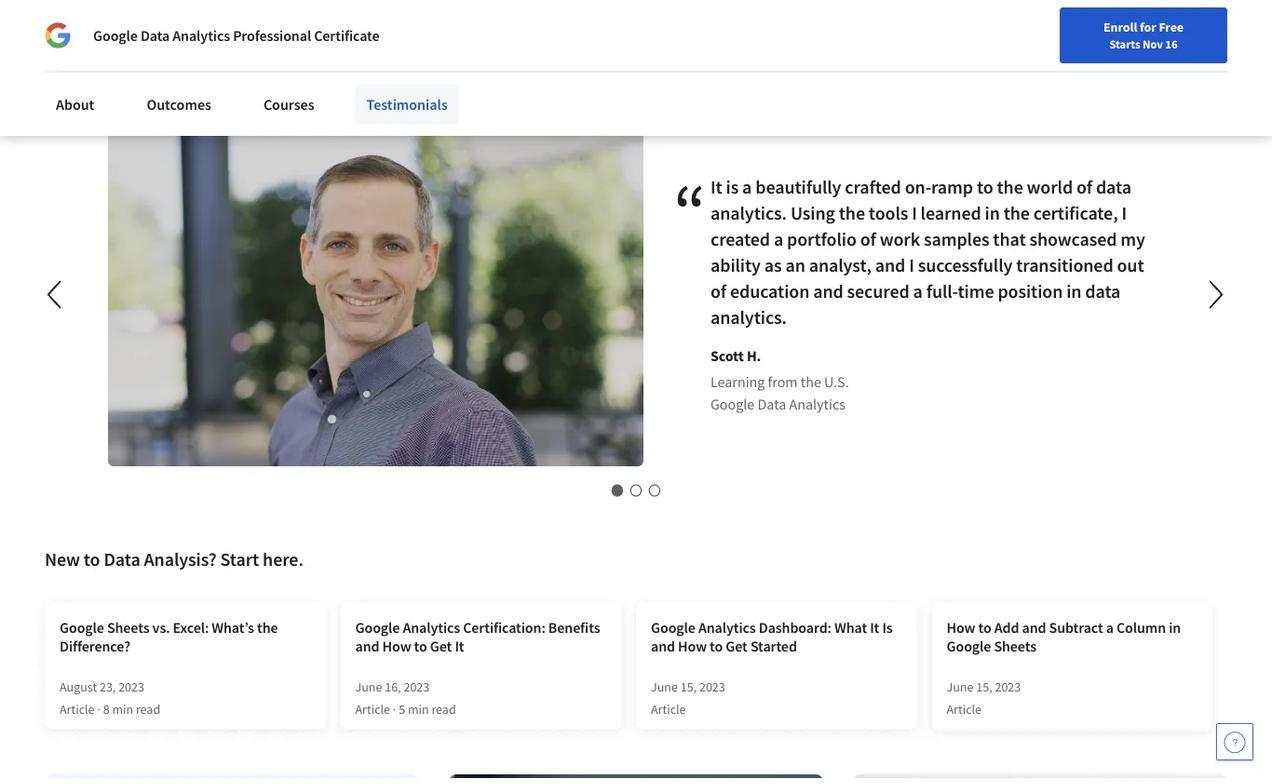 Task type: vqa. For each thing, say whether or not it's contained in the screenshot.
middle HOW
yes



Task type: locate. For each thing, give the bounding box(es) containing it.
vs.
[[152, 619, 170, 637]]

15,
[[680, 679, 697, 696], [976, 679, 992, 696]]

get inside google analytics dashboard: what it is and how to get started
[[726, 637, 748, 656]]

2023 down google analytics dashboard: what it is and how to get started
[[699, 679, 725, 696]]

a up as
[[774, 227, 783, 251]]

0 horizontal spatial june
[[355, 679, 382, 696]]

1 horizontal spatial it
[[711, 175, 722, 199]]

of down ability
[[711, 280, 726, 303]]

1 horizontal spatial ·
[[393, 701, 396, 718]]

get up june 16, 2023 article · 5 min read
[[430, 637, 452, 656]]

and right add
[[1022, 619, 1046, 637]]

google inside 'scott h. learning from the u.s. google data analytics'
[[711, 396, 755, 414]]

why people choose coursera for their career
[[45, 40, 534, 72]]

1 horizontal spatial read
[[432, 701, 456, 718]]

to right "ramp"
[[977, 175, 993, 199]]

1 horizontal spatial how
[[678, 637, 707, 656]]

a left column
[[1106, 619, 1114, 637]]

new right your
[[844, 59, 868, 75]]

created
[[711, 227, 770, 251]]

15, for to
[[680, 679, 697, 696]]

4 2023 from the left
[[995, 679, 1021, 696]]

0 vertical spatial in
[[985, 201, 1000, 225]]

1 vertical spatial in
[[1066, 280, 1082, 303]]

0 horizontal spatial new
[[45, 548, 80, 572]]

article
[[60, 701, 95, 718], [355, 701, 390, 718], [651, 701, 686, 718], [947, 701, 982, 718]]

1 horizontal spatial june 15, 2023 article
[[947, 679, 1021, 718]]

data down the out
[[1085, 280, 1121, 303]]

1 read from the left
[[136, 701, 160, 718]]

2023 right 16,
[[404, 679, 430, 696]]

data left analysis? at the left of page
[[104, 548, 140, 572]]

to left 'started'
[[710, 637, 723, 656]]

and
[[875, 254, 905, 277], [813, 280, 843, 303], [1022, 619, 1046, 637], [355, 637, 379, 656], [651, 637, 675, 656]]

read inside august 23, 2023 article · 8 min read
[[136, 701, 160, 718]]

i right tools
[[912, 201, 917, 225]]

june 15, 2023 article
[[651, 679, 725, 718], [947, 679, 1021, 718]]

0 vertical spatial data
[[141, 26, 170, 45]]

2 15, from the left
[[976, 679, 992, 696]]

1 horizontal spatial in
[[1066, 280, 1082, 303]]

for inside "enroll for free starts nov 16"
[[1140, 19, 1156, 35]]

for
[[1140, 19, 1156, 35], [369, 40, 400, 72]]

how left 'started'
[[678, 637, 707, 656]]

1 horizontal spatial sheets
[[994, 637, 1036, 656]]

1 june from the left
[[355, 679, 382, 696]]

for up nov
[[1140, 19, 1156, 35]]

august
[[60, 679, 97, 696]]

·
[[97, 701, 100, 718], [393, 701, 396, 718]]

scott
[[711, 347, 744, 366]]

· left 8
[[97, 701, 100, 718]]

0 horizontal spatial it
[[455, 637, 464, 656]]

time
[[958, 280, 994, 303]]

analytics. up the "created"
[[711, 201, 787, 225]]

0 horizontal spatial ·
[[97, 701, 100, 718]]

outcomes
[[147, 95, 211, 114]]

to left add
[[978, 619, 991, 637]]

sheets
[[107, 619, 149, 637], [994, 637, 1036, 656]]

how up 16,
[[382, 637, 411, 656]]

out
[[1117, 254, 1144, 277]]

june inside june 16, 2023 article · 5 min read
[[355, 679, 382, 696]]

learning
[[711, 373, 765, 392]]

english
[[950, 58, 995, 77]]

1 · from the left
[[97, 701, 100, 718]]

0 vertical spatial of
[[1076, 175, 1092, 199]]

of left work at the top
[[860, 227, 876, 251]]

to
[[977, 175, 993, 199], [84, 548, 100, 572], [978, 619, 991, 637], [414, 637, 427, 656], [710, 637, 723, 656]]

learned
[[921, 201, 981, 225]]

1 article from the left
[[60, 701, 95, 718]]

analytics inside google analytics certification: benefits and how to get it
[[403, 619, 460, 637]]

1 june 15, 2023 article from the left
[[651, 679, 725, 718]]

coursera
[[264, 40, 363, 72]]

2 june 15, 2023 article from the left
[[947, 679, 1021, 718]]

get inside google analytics certification: benefits and how to get it
[[430, 637, 452, 656]]

0 horizontal spatial get
[[430, 637, 452, 656]]

to inside " it is a beautifully crafted on-ramp to the world of data analytics. using the tools i learned in the certificate, i created a portfolio of work samples that showcased my ability as an analyst, and i successfully transitioned out of education and secured a full-time position in data analytics.
[[977, 175, 993, 199]]

in down transitioned
[[1066, 280, 1082, 303]]

how
[[947, 619, 975, 637], [382, 637, 411, 656], [678, 637, 707, 656]]

june
[[355, 679, 382, 696], [651, 679, 678, 696], [947, 679, 974, 696]]

and right "benefits"
[[651, 637, 675, 656]]

find
[[790, 59, 814, 75]]

google inside google analytics dashboard: what it is and how to get started
[[651, 619, 695, 637]]

0 horizontal spatial june 15, 2023 article
[[651, 679, 725, 718]]

new up difference?
[[45, 548, 80, 572]]

the inside google sheets vs. excel: what's the difference?
[[257, 619, 278, 637]]

2 horizontal spatial how
[[947, 619, 975, 637]]

analytics down u.s.
[[789, 396, 845, 414]]

analytics.
[[711, 201, 787, 225], [711, 306, 787, 329]]

min inside june 16, 2023 article · 5 min read
[[408, 701, 429, 718]]

2023
[[118, 679, 144, 696], [404, 679, 430, 696], [699, 679, 725, 696], [995, 679, 1021, 696]]

the inside 'scott h. learning from the u.s. google data analytics'
[[801, 373, 821, 392]]

None search field
[[265, 49, 535, 86]]

slides element
[[78, 482, 1194, 500]]

2 june from the left
[[651, 679, 678, 696]]

is
[[726, 175, 739, 199]]

google data analytics professional certificate
[[93, 26, 379, 45]]

analytics left the professional
[[173, 26, 230, 45]]

how inside google analytics dashboard: what it is and how to get started
[[678, 637, 707, 656]]

· for difference?
[[97, 701, 100, 718]]

the left u.s.
[[801, 373, 821, 392]]

2 min from the left
[[408, 701, 429, 718]]

analytics left the certification:
[[403, 619, 460, 637]]

read right "5"
[[432, 701, 456, 718]]

read
[[136, 701, 160, 718], [432, 701, 456, 718]]

analytics. down education
[[711, 306, 787, 329]]

1 horizontal spatial min
[[408, 701, 429, 718]]

1 vertical spatial new
[[45, 548, 80, 572]]

0 horizontal spatial read
[[136, 701, 160, 718]]

2 horizontal spatial in
[[1169, 619, 1181, 637]]

excel:
[[173, 619, 209, 637]]

2023 for add
[[995, 679, 1021, 696]]

2023 right "23,"
[[118, 679, 144, 696]]

0 horizontal spatial for
[[369, 40, 400, 72]]

article for google sheets vs. excel: what's the difference?
[[60, 701, 95, 718]]

sheets left vs.
[[107, 619, 149, 637]]

in up that
[[985, 201, 1000, 225]]

0 horizontal spatial min
[[112, 701, 133, 718]]

go to previous testimonial image
[[34, 273, 77, 317]]

data down from
[[758, 396, 786, 414]]

article for how to add and subtract a column in google sheets
[[947, 701, 982, 718]]

1 vertical spatial analytics.
[[711, 306, 787, 329]]

0 vertical spatial analytics.
[[711, 201, 787, 225]]

go to next testimonial image
[[1195, 273, 1238, 317]]

· left "5"
[[393, 701, 396, 718]]

1 analytics. from the top
[[711, 201, 787, 225]]

benefits
[[548, 619, 600, 637]]

june 15, 2023 article for to
[[651, 679, 725, 718]]

2023 for vs.
[[118, 679, 144, 696]]

for left the their
[[369, 40, 400, 72]]

google inside google analytics certification: benefits and how to get it
[[355, 619, 400, 637]]

testimonials link
[[355, 84, 459, 125]]

1 get from the left
[[430, 637, 452, 656]]

the
[[997, 175, 1023, 199], [839, 201, 865, 225], [1004, 201, 1030, 225], [801, 373, 821, 392], [257, 619, 278, 637]]

new
[[844, 59, 868, 75], [45, 548, 80, 572]]

june for google analytics dashboard: what it is and how to get started
[[651, 679, 678, 696]]

subtract
[[1049, 619, 1103, 637]]

analytics left dashboard:
[[698, 619, 756, 637]]

google
[[93, 26, 138, 45], [711, 396, 755, 414], [60, 619, 104, 637], [355, 619, 400, 637], [651, 619, 695, 637], [947, 637, 991, 656]]

coursera image
[[22, 52, 141, 82]]

read inside june 16, 2023 article · 5 min read
[[432, 701, 456, 718]]

samples
[[924, 227, 989, 251]]

1 horizontal spatial for
[[1140, 19, 1156, 35]]

min right 8
[[112, 701, 133, 718]]

read right 8
[[136, 701, 160, 718]]

and up june 16, 2023 article · 5 min read
[[355, 637, 379, 656]]

beautifully
[[755, 175, 841, 199]]

2 horizontal spatial of
[[1076, 175, 1092, 199]]

2 horizontal spatial june
[[947, 679, 974, 696]]

nov
[[1143, 36, 1163, 51]]

1 horizontal spatial get
[[726, 637, 748, 656]]

2023 for certification:
[[404, 679, 430, 696]]

0 horizontal spatial 15,
[[680, 679, 697, 696]]

h.
[[747, 347, 761, 366]]

· for to
[[393, 701, 396, 718]]

1 vertical spatial of
[[860, 227, 876, 251]]

of
[[1076, 175, 1092, 199], [860, 227, 876, 251], [711, 280, 726, 303]]

0 horizontal spatial how
[[382, 637, 411, 656]]

data left choose
[[141, 26, 170, 45]]

3 june from the left
[[947, 679, 974, 696]]

june for how to add and subtract a column in google sheets
[[947, 679, 974, 696]]

1 vertical spatial data
[[1085, 280, 1121, 303]]

testimonials
[[367, 95, 448, 114]]

google inside google sheets vs. excel: what's the difference?
[[60, 619, 104, 637]]

a
[[742, 175, 752, 199], [774, 227, 783, 251], [913, 280, 923, 303], [1106, 619, 1114, 637]]

work
[[880, 227, 920, 251]]

i down work at the top
[[909, 254, 914, 277]]

1 horizontal spatial 15,
[[976, 679, 992, 696]]

data
[[141, 26, 170, 45], [758, 396, 786, 414], [104, 548, 140, 572]]

min right "5"
[[408, 701, 429, 718]]

0 vertical spatial for
[[1140, 19, 1156, 35]]

article for google analytics certification: benefits and how to get it
[[355, 701, 390, 718]]

· inside august 23, 2023 article · 8 min read
[[97, 701, 100, 718]]

2 get from the left
[[726, 637, 748, 656]]

2023 down add
[[995, 679, 1021, 696]]

· inside june 16, 2023 article · 5 min read
[[393, 701, 396, 718]]

google sheets vs. excel: what's the difference?
[[60, 619, 278, 656]]

1 2023 from the left
[[118, 679, 144, 696]]

of up certificate,
[[1076, 175, 1092, 199]]

a inside how to add and subtract a column in google sheets
[[1106, 619, 1114, 637]]

to up june 16, 2023 article · 5 min read
[[414, 637, 427, 656]]

1 min from the left
[[112, 701, 133, 718]]

article inside june 16, 2023 article · 5 min read
[[355, 701, 390, 718]]

in inside how to add and subtract a column in google sheets
[[1169, 619, 1181, 637]]

google for google analytics dashboard: what it is and how to get started
[[651, 619, 695, 637]]

and inside google analytics dashboard: what it is and how to get started
[[651, 637, 675, 656]]

in
[[985, 201, 1000, 225], [1066, 280, 1082, 303], [1169, 619, 1181, 637]]

2 vertical spatial in
[[1169, 619, 1181, 637]]

min inside august 23, 2023 article · 8 min read
[[112, 701, 133, 718]]

3 article from the left
[[651, 701, 686, 718]]

i
[[912, 201, 917, 225], [1122, 201, 1127, 225], [909, 254, 914, 277]]

1 horizontal spatial of
[[860, 227, 876, 251]]

4 article from the left
[[947, 701, 982, 718]]

0 horizontal spatial sheets
[[107, 619, 149, 637]]

2023 inside june 16, 2023 article · 5 min read
[[404, 679, 430, 696]]

data up certificate,
[[1096, 175, 1131, 199]]

read for difference?
[[136, 701, 160, 718]]

that
[[993, 227, 1026, 251]]

1 15, from the left
[[680, 679, 697, 696]]

min
[[112, 701, 133, 718], [408, 701, 429, 718]]

to up difference?
[[84, 548, 100, 572]]

what
[[834, 619, 867, 637]]

in right column
[[1169, 619, 1181, 637]]

using
[[791, 201, 835, 225]]

tools
[[869, 201, 908, 225]]

about
[[56, 95, 94, 114]]

how inside how to add and subtract a column in google sheets
[[947, 619, 975, 637]]

career
[[464, 40, 534, 72]]

find your new career link
[[781, 56, 916, 79]]

google inside how to add and subtract a column in google sheets
[[947, 637, 991, 656]]

what's
[[212, 619, 254, 637]]

0 horizontal spatial of
[[711, 280, 726, 303]]

2 read from the left
[[432, 701, 456, 718]]

sheets left subtract
[[994, 637, 1036, 656]]

and down work at the top
[[875, 254, 905, 277]]

and inside how to add and subtract a column in google sheets
[[1022, 619, 1046, 637]]

3 2023 from the left
[[699, 679, 725, 696]]

how left add
[[947, 619, 975, 637]]

go to previous testimonial image
[[47, 281, 61, 309]]

get
[[430, 637, 452, 656], [726, 637, 748, 656]]

analytics
[[173, 26, 230, 45], [789, 396, 845, 414], [403, 619, 460, 637], [698, 619, 756, 637]]

2 article from the left
[[355, 701, 390, 718]]

2 2023 from the left
[[404, 679, 430, 696]]

portfolio
[[787, 227, 857, 251]]

get left 'started'
[[726, 637, 748, 656]]

1 vertical spatial data
[[758, 396, 786, 414]]

2023 inside august 23, 2023 article · 8 min read
[[118, 679, 144, 696]]

1 vertical spatial for
[[369, 40, 400, 72]]

2 horizontal spatial it
[[870, 619, 879, 637]]

2 · from the left
[[393, 701, 396, 718]]

1 horizontal spatial new
[[844, 59, 868, 75]]

article inside august 23, 2023 article · 8 min read
[[60, 701, 95, 718]]

the up that
[[1004, 201, 1030, 225]]

the right what's
[[257, 619, 278, 637]]

1 horizontal spatial june
[[651, 679, 678, 696]]



Task type: describe. For each thing, give the bounding box(es) containing it.
to inside how to add and subtract a column in google sheets
[[978, 619, 991, 637]]

difference?
[[60, 637, 130, 656]]

from
[[768, 373, 798, 392]]

min for difference?
[[112, 701, 133, 718]]

as
[[764, 254, 782, 277]]

full-
[[926, 280, 958, 303]]

and down analyst,
[[813, 280, 843, 303]]

an
[[785, 254, 805, 277]]

how inside google analytics certification: benefits and how to get it
[[382, 637, 411, 656]]

for individuals
[[30, 9, 124, 28]]

showcased
[[1029, 227, 1117, 251]]

u.s.
[[824, 373, 849, 392]]

world
[[1027, 175, 1073, 199]]

2023 for dashboard:
[[699, 679, 725, 696]]

individuals
[[53, 9, 124, 28]]

free
[[1159, 19, 1184, 35]]

"
[[673, 164, 706, 262]]

my
[[1121, 227, 1145, 251]]

0 vertical spatial new
[[844, 59, 868, 75]]

people
[[98, 40, 175, 72]]

on-
[[905, 175, 931, 199]]

i up my
[[1122, 201, 1127, 225]]

2 vertical spatial of
[[711, 280, 726, 303]]

0 vertical spatial data
[[1096, 175, 1131, 199]]

0 horizontal spatial in
[[985, 201, 1000, 225]]

it inside google analytics dashboard: what it is and how to get started
[[870, 619, 879, 637]]

help center image
[[1224, 731, 1246, 753]]

new to data analysis? start here.
[[45, 548, 303, 572]]

certification:
[[463, 619, 545, 637]]

analysis?
[[144, 548, 217, 572]]

google for google analytics certification: benefits and how to get it
[[355, 619, 400, 637]]

education
[[730, 280, 809, 303]]

add
[[994, 619, 1019, 637]]

certificate
[[314, 26, 379, 45]]

ability
[[711, 254, 761, 277]]

dashboard:
[[759, 619, 832, 637]]

2 vertical spatial data
[[104, 548, 140, 572]]

started
[[750, 637, 797, 656]]

a left full-
[[913, 280, 923, 303]]

2 analytics. from the top
[[711, 306, 787, 329]]

5
[[399, 701, 405, 718]]

position
[[998, 280, 1063, 303]]

to inside google analytics certification: benefits and how to get it
[[414, 637, 427, 656]]

courses link
[[252, 84, 326, 125]]

june 16, 2023 article · 5 min read
[[355, 679, 456, 718]]

start
[[220, 548, 259, 572]]

ramp
[[931, 175, 973, 199]]

column
[[1117, 619, 1166, 637]]

outcomes link
[[135, 84, 222, 125]]

transitioned
[[1016, 254, 1113, 277]]

how to add and subtract a column in google sheets
[[947, 619, 1181, 656]]

sheets inside google sheets vs. excel: what's the difference?
[[107, 619, 149, 637]]

article for google analytics dashboard: what it is and how to get started
[[651, 701, 686, 718]]

scott h. learning from the u.s. google data analytics
[[711, 347, 849, 414]]

august 23, 2023 article · 8 min read
[[60, 679, 160, 718]]

english button
[[916, 37, 1029, 98]]

is
[[882, 619, 893, 637]]

crafted
[[845, 175, 901, 199]]

professional
[[233, 26, 311, 45]]

find your new career
[[790, 59, 907, 75]]

show notifications image
[[1056, 61, 1078, 83]]

16,
[[385, 679, 401, 696]]

starts
[[1109, 36, 1140, 51]]

why
[[45, 40, 93, 72]]

secured
[[847, 280, 910, 303]]

8
[[103, 701, 110, 718]]

for
[[30, 9, 50, 28]]

here.
[[263, 548, 303, 572]]

google analytics dashboard: what it is and how to get started
[[651, 619, 893, 656]]

june 15, 2023 article for google
[[947, 679, 1021, 718]]

choose
[[180, 40, 259, 72]]

google image
[[45, 22, 71, 48]]

to inside google analytics dashboard: what it is and how to get started
[[710, 637, 723, 656]]

16
[[1165, 36, 1178, 51]]

certificate,
[[1033, 201, 1118, 225]]

it inside google analytics certification: benefits and how to get it
[[455, 637, 464, 656]]

a right is
[[742, 175, 752, 199]]

23,
[[100, 679, 116, 696]]

successfully
[[918, 254, 1013, 277]]

and inside google analytics certification: benefits and how to get it
[[355, 637, 379, 656]]

the left world
[[997, 175, 1023, 199]]

analytics inside 'scott h. learning from the u.s. google data analytics'
[[789, 396, 845, 414]]

read for to
[[432, 701, 456, 718]]

data inside 'scott h. learning from the u.s. google data analytics'
[[758, 396, 786, 414]]

enroll for free starts nov 16
[[1104, 19, 1184, 51]]

analytics inside google analytics dashboard: what it is and how to get started
[[698, 619, 756, 637]]

their
[[405, 40, 459, 72]]

google analytics certification: benefits and how to get it
[[355, 619, 600, 656]]

courses
[[263, 95, 314, 114]]

june for google analytics certification: benefits and how to get it
[[355, 679, 382, 696]]

enroll
[[1104, 19, 1137, 35]]

your
[[817, 59, 841, 75]]

about link
[[45, 84, 106, 125]]

" it is a beautifully crafted on-ramp to the world of data analytics. using the tools i learned in the certificate, i created a portfolio of work samples that showcased my ability as an analyst, and i successfully transitioned out of education and secured a full-time position in data analytics.
[[673, 164, 1145, 329]]

15, for google
[[976, 679, 992, 696]]

google for google sheets vs. excel: what's the difference?
[[60, 619, 104, 637]]

google for google data analytics professional certificate
[[93, 26, 138, 45]]

min for to
[[408, 701, 429, 718]]

career
[[871, 59, 907, 75]]

analyst,
[[809, 254, 872, 277]]

sheets inside how to add and subtract a column in google sheets
[[994, 637, 1036, 656]]

the down crafted
[[839, 201, 865, 225]]

it inside " it is a beautifully crafted on-ramp to the world of data analytics. using the tools i learned in the certificate, i created a portfolio of work samples that showcased my ability as an analyst, and i successfully transitioned out of education and secured a full-time position in data analytics.
[[711, 175, 722, 199]]



